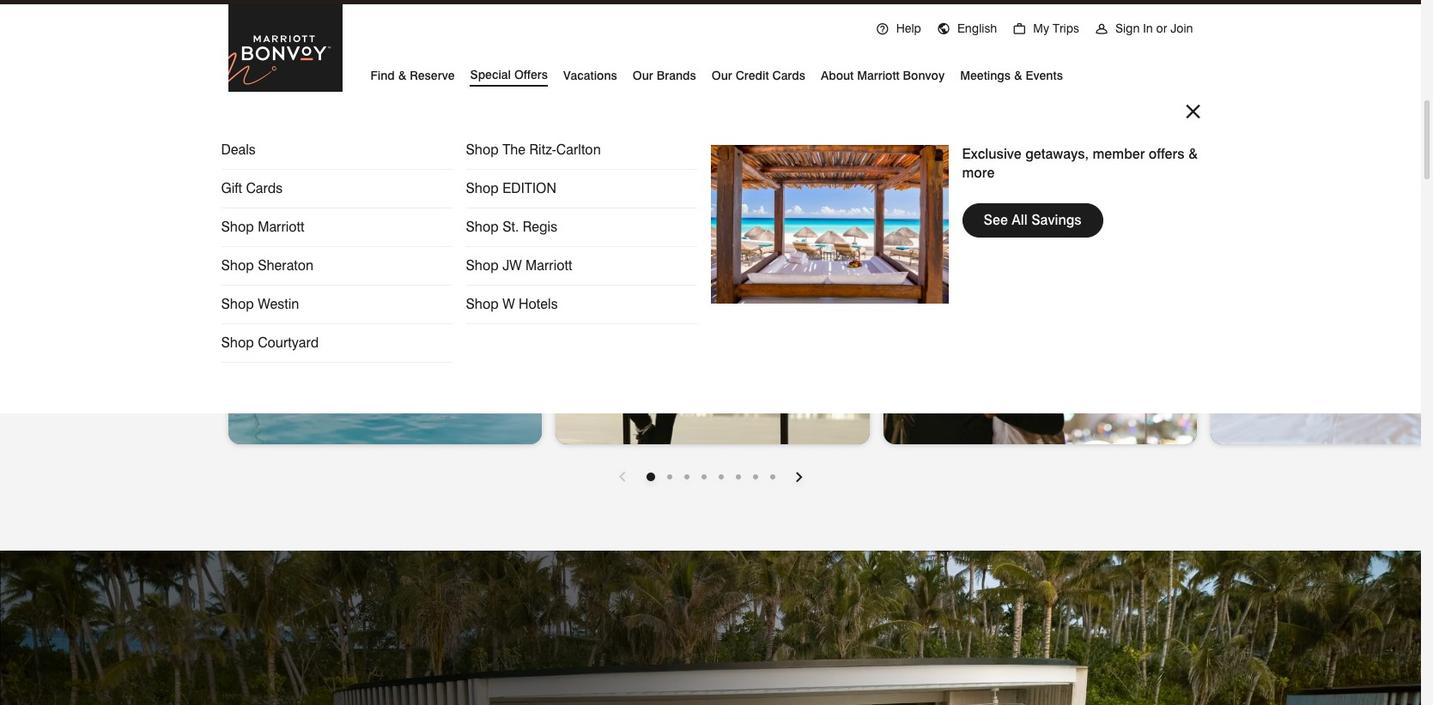 Task type: vqa. For each thing, say whether or not it's contained in the screenshot.
the left Our
yes



Task type: locate. For each thing, give the bounding box(es) containing it.
offer down "daily"
[[386, 321, 411, 335]]

our brands button
[[633, 61, 696, 87]]

exclusive getaways, member offers & more
[[962, 146, 1198, 181]]

1 horizontal spatial our
[[712, 68, 732, 82]]

round image for help
[[876, 22, 889, 36]]

on left upgraded
[[1343, 266, 1360, 282]]

0 horizontal spatial valid through jan 31, 2024
[[323, 232, 447, 243]]

join
[[1171, 21, 1193, 35]]

round image left my
[[1013, 22, 1027, 36]]

1 horizontal spatial marriott
[[526, 258, 572, 274]]

shop up shop westin
[[221, 258, 254, 274]]

round image left "help"
[[876, 22, 889, 36]]

deals for deals
[[221, 142, 256, 158]]

our for our brands
[[633, 68, 653, 82]]

1 horizontal spatial through
[[677, 240, 720, 251]]

view offer
[[686, 313, 739, 327], [359, 321, 411, 335]]

on
[[1343, 266, 1360, 282], [688, 274, 704, 290]]

shop for shop westin
[[221, 296, 254, 313]]

1 our from the left
[[633, 68, 653, 82]]

our brands
[[633, 68, 696, 82]]

& right offers
[[1189, 146, 1198, 162]]

find & reserve button
[[371, 61, 455, 87]]

english button
[[929, 2, 1005, 51]]

shop left jw
[[466, 258, 499, 274]]

shop left edition
[[466, 180, 499, 197]]

through up the retreats
[[349, 232, 392, 243]]

shop for shop the ritz-carlton
[[466, 142, 499, 158]]

about
[[821, 68, 854, 82]]

shop inside shop marriott link
[[221, 219, 254, 235]]

0 horizontal spatial on
[[688, 274, 704, 290]]

marriott up sheraton
[[258, 219, 305, 235]]

2 round image from the left
[[1013, 22, 1027, 36]]

valid down see on the right top of page
[[978, 232, 1002, 243]]

save left "5+"
[[653, 274, 684, 290]]

31, up upgraded
[[1396, 232, 1408, 243]]

valid through jan 31, 2024 up the retreats
[[323, 232, 447, 243]]

carlton
[[556, 142, 601, 158]]

view offer link
[[671, 307, 753, 335], [344, 315, 426, 343]]

gift cards
[[221, 180, 283, 197]]

0 horizontal spatial cards
[[246, 180, 283, 197]]

view offer down save on 5+ nights
[[686, 313, 739, 327]]

arrow right cropped image
[[617, 472, 627, 483]]

2 vertical spatial marriott
[[526, 258, 572, 274]]

shop left the
[[466, 142, 499, 158]]

31, down savings
[[1069, 232, 1081, 243]]

0 horizontal spatial marriott
[[258, 219, 305, 235]]

&
[[398, 68, 407, 82], [1014, 68, 1023, 82], [1189, 146, 1198, 162], [1365, 282, 1375, 298]]

couple dining in bed image
[[1211, 131, 1433, 445]]

save inside save on upgraded rooms & suites
[[1308, 266, 1340, 282]]

shop inside shop jw marriott link
[[466, 258, 499, 274]]

on inside save on upgraded rooms & suites
[[1343, 266, 1360, 282]]

gift cards link
[[221, 170, 452, 209]]

3 round image from the left
[[1095, 22, 1109, 36]]

meetings & events
[[960, 68, 1063, 82]]

shop sheraton
[[221, 258, 314, 274]]

0 vertical spatial marriott
[[857, 68, 900, 82]]

0 horizontal spatial save
[[653, 274, 684, 290]]

0 horizontal spatial credit
[[419, 282, 457, 298]]

our
[[633, 68, 653, 82], [712, 68, 732, 82]]

shop sheraton link
[[221, 247, 452, 286]]

shop left westin
[[221, 296, 254, 313]]

round image inside help link
[[876, 22, 889, 36]]

deals for deals worth celebrating
[[221, 68, 288, 99]]

shop left w
[[466, 296, 499, 313]]

shop down shop westin
[[221, 335, 254, 351]]

1 round image from the left
[[876, 22, 889, 36]]

offer down "5+"
[[713, 313, 739, 327]]

valid down use points/certificates at top
[[650, 240, 675, 251]]

brands
[[657, 68, 696, 82]]

shop for shop w hotels
[[466, 296, 499, 313]]

shop inside shop the ritz-carlton link
[[466, 142, 499, 158]]

jan up "5+"
[[722, 240, 739, 251]]

shop inside shop st. regis link
[[466, 219, 499, 235]]

bonvoy
[[903, 68, 945, 82]]

cards left about
[[773, 68, 806, 82]]

round image
[[876, 22, 889, 36], [1013, 22, 1027, 36], [1095, 22, 1109, 36]]

& inside the exclusive getaways, member offers & more
[[1189, 146, 1198, 162]]

valid
[[323, 232, 347, 243], [978, 232, 1002, 243], [650, 240, 675, 251]]

edition
[[503, 180, 556, 197]]

westin
[[258, 296, 299, 313]]

view down $100
[[359, 321, 383, 335]]

deals left the "worth"
[[221, 68, 288, 99]]

shop for shop courtyard
[[221, 335, 254, 351]]

1 horizontal spatial offer
[[713, 313, 739, 327]]

marriott
[[857, 68, 900, 82], [258, 219, 305, 235], [526, 258, 572, 274]]

round image inside sign in or join dropdown button
[[1095, 22, 1109, 36]]

2 horizontal spatial round image
[[1095, 22, 1109, 36]]

worth
[[295, 68, 366, 99]]

valid up shop sheraton link
[[323, 232, 347, 243]]

jan down savings
[[1050, 232, 1066, 243]]

round image left sign
[[1095, 22, 1109, 36]]

1 horizontal spatial view offer link
[[671, 307, 753, 335]]

31,
[[414, 232, 425, 243], [1069, 232, 1081, 243], [1396, 232, 1408, 243], [741, 240, 753, 251]]

marriott right jw
[[526, 258, 572, 274]]

save left upgraded
[[1308, 266, 1340, 282]]

our right the 'brands' in the left of the page
[[712, 68, 732, 82]]

member
[[1093, 146, 1145, 162]]

1 horizontal spatial valid
[[650, 240, 675, 251]]

shop for shop sheraton
[[221, 258, 254, 274]]

shop courtyard
[[221, 335, 319, 351]]

view offer link down save on 5+ nights
[[671, 307, 753, 335]]

marriott inside dropdown button
[[857, 68, 900, 82]]

2024
[[428, 232, 447, 243], [1083, 232, 1102, 243], [1410, 232, 1430, 243], [755, 240, 775, 251]]

jan
[[395, 232, 411, 243], [1050, 232, 1066, 243], [1377, 232, 1394, 243], [722, 240, 739, 251]]

2 deals from the top
[[221, 142, 256, 158]]

view offer link down "daily"
[[344, 315, 426, 343]]

credit right "daily"
[[419, 282, 457, 298]]

about marriott bonvoy
[[821, 68, 945, 82]]

shop
[[466, 142, 499, 158], [466, 180, 499, 197], [221, 219, 254, 235], [466, 219, 499, 235], [221, 258, 254, 274], [466, 258, 499, 274], [221, 296, 254, 313], [466, 296, 499, 313], [221, 335, 254, 351]]

shop inside shop edition link
[[466, 180, 499, 197]]

credit right the 'brands' in the left of the page
[[736, 68, 769, 82]]

view offer down "daily"
[[359, 321, 411, 335]]

shop inside shop w hotels link
[[466, 296, 499, 313]]

suites
[[1379, 282, 1418, 298]]

shop inside shop courtyard link
[[221, 335, 254, 351]]

through
[[349, 232, 392, 243], [1004, 232, 1047, 243], [677, 240, 720, 251]]

on for upgraded
[[1343, 266, 1360, 282]]

shop for shop jw marriott
[[466, 258, 499, 274]]

valid through jan 31, 2024 down see all savings
[[978, 232, 1102, 243]]

our left the 'brands' in the left of the page
[[633, 68, 653, 82]]

my trips button
[[1005, 2, 1087, 51]]

help link
[[868, 2, 929, 51]]

through down all
[[1004, 232, 1047, 243]]

on left "5+"
[[688, 274, 704, 290]]

round image for sign in or join
[[1095, 22, 1109, 36]]

& left events
[[1014, 68, 1023, 82]]

0 vertical spatial deals
[[221, 68, 288, 99]]

view
[[686, 313, 710, 327], [359, 321, 383, 335]]

deals worth celebrating
[[221, 68, 510, 99]]

round image inside my trips button
[[1013, 22, 1027, 36]]

valid through jan 31, 2024 up save on 5+ nights
[[650, 240, 775, 251]]

offer
[[713, 313, 739, 327], [386, 321, 411, 335]]

cards
[[773, 68, 806, 82], [246, 180, 283, 197]]

1 horizontal spatial valid through jan 31, 2024
[[650, 240, 775, 251]]

regis
[[523, 219, 557, 235]]

2 horizontal spatial marriott
[[857, 68, 900, 82]]

our inside 'dropdown button'
[[633, 68, 653, 82]]

marriott for shop
[[258, 219, 305, 235]]

view down save on 5+ nights
[[686, 313, 710, 327]]

2 our from the left
[[712, 68, 732, 82]]

0 horizontal spatial round image
[[876, 22, 889, 36]]

shop down gift
[[221, 219, 254, 235]]

deals up gift
[[221, 142, 256, 158]]

sign in or join button
[[1087, 2, 1201, 51]]

shop inside shop westin link
[[221, 296, 254, 313]]

1 vertical spatial credit
[[419, 282, 457, 298]]

2 horizontal spatial valid through jan 31, 2024
[[978, 232, 1102, 243]]

sign
[[1116, 21, 1140, 35]]

or
[[1157, 21, 1168, 35]]

save for save on upgraded rooms & suites
[[1308, 266, 1340, 282]]

1 horizontal spatial save
[[1308, 266, 1340, 282]]

1 horizontal spatial view
[[686, 313, 710, 327]]

through up save on 5+ nights
[[677, 240, 720, 251]]

1 horizontal spatial credit
[[736, 68, 769, 82]]

shop left st.
[[466, 219, 499, 235]]

sign in or join
[[1116, 21, 1193, 35]]

2 horizontal spatial through
[[1004, 232, 1047, 243]]

marriott right about
[[857, 68, 900, 82]]

shop jw marriott link
[[466, 247, 697, 286]]

cards right gift
[[246, 180, 283, 197]]

0 vertical spatial cards
[[773, 68, 806, 82]]

1 vertical spatial marriott
[[258, 219, 305, 235]]

1 deals from the top
[[221, 68, 288, 99]]

valid for couple looking at fireworks on the rooftop image
[[978, 232, 1002, 243]]

deals
[[221, 68, 288, 99], [221, 142, 256, 158]]

our for our credit cards
[[712, 68, 732, 82]]

2 horizontal spatial valid
[[978, 232, 1002, 243]]

& inside save on upgraded rooms & suites
[[1365, 282, 1375, 298]]

0 horizontal spatial through
[[349, 232, 392, 243]]

0 horizontal spatial our
[[633, 68, 653, 82]]

more
[[962, 165, 995, 181]]

& left suites
[[1365, 282, 1375, 298]]

shop jw marriott
[[466, 258, 572, 274]]

shop st. regis
[[466, 219, 557, 235]]

1 horizontal spatial round image
[[1013, 22, 1027, 36]]

31, up nights
[[741, 240, 753, 251]]

1 horizontal spatial on
[[1343, 266, 1360, 282]]

0 horizontal spatial view offer link
[[344, 315, 426, 343]]

upgraded
[[1363, 266, 1426, 282]]

& right find
[[398, 68, 407, 82]]

shop inside shop sheraton link
[[221, 258, 254, 274]]

shop the ritz-carlton
[[466, 142, 601, 158]]

1 vertical spatial deals
[[221, 142, 256, 158]]



Task type: describe. For each thing, give the bounding box(es) containing it.
my trips
[[1034, 21, 1080, 35]]

1 vertical spatial cards
[[246, 180, 283, 197]]

nights
[[731, 274, 772, 290]]

shop edition
[[466, 180, 556, 197]]

0 horizontal spatial view
[[359, 321, 383, 335]]

offers
[[514, 68, 548, 82]]

& inside dropdown button
[[1014, 68, 1023, 82]]

shop for shop edition
[[466, 180, 499, 197]]

deals link
[[221, 131, 452, 170]]

w
[[503, 296, 515, 313]]

$100
[[349, 282, 380, 298]]

st.
[[503, 219, 519, 235]]

english
[[958, 21, 997, 35]]

round image
[[937, 22, 951, 36]]

-
[[417, 266, 421, 282]]

meetings & events button
[[960, 61, 1063, 87]]

couple looking at fireworks on the rooftop image
[[883, 131, 1197, 445]]

1 horizontal spatial cards
[[773, 68, 806, 82]]

earn
[[425, 266, 454, 282]]

ritz-
[[529, 142, 556, 158]]

reserve
[[410, 68, 455, 82]]

round image for my trips
[[1013, 22, 1027, 36]]

1 horizontal spatial view offer
[[686, 313, 739, 327]]

help
[[896, 21, 921, 35]]

see all savings link
[[962, 204, 1103, 238]]

my
[[1034, 21, 1050, 35]]

valid through jan 31, 2024 for couple looking at fireworks on the rooftop image
[[978, 232, 1102, 243]]

points/certificates
[[632, 192, 732, 205]]

sheraton
[[258, 258, 314, 274]]

use
[[607, 192, 628, 205]]

shop the ritz-carlton link
[[466, 131, 697, 170]]

see all savings
[[984, 212, 1082, 228]]

jan 31, 2024
[[1377, 232, 1430, 243]]

courtyard
[[258, 335, 319, 351]]

shop westin
[[221, 296, 299, 313]]

a woman holding her ice skates at the holiday rink image
[[556, 131, 869, 445]]

find & reserve
[[371, 68, 455, 82]]

retreats
[[361, 266, 413, 282]]

marriott for about
[[857, 68, 900, 82]]

our credit cards link
[[712, 61, 806, 87]]

0 horizontal spatial offer
[[386, 321, 411, 335]]

vacations button
[[563, 61, 617, 87]]

0 horizontal spatial view offer
[[359, 321, 411, 335]]

all
[[1012, 212, 1028, 228]]

through for the a woman holding her ice skates at the holiday rink image
[[677, 240, 720, 251]]

through for couple looking at fireworks on the rooftop image
[[1004, 232, 1047, 243]]

use points/certificates
[[607, 192, 732, 205]]

family of four walking into a pool in sarasota. image
[[228, 131, 542, 445]]

gift
[[221, 180, 242, 197]]

shop westin link
[[221, 286, 452, 325]]

Use Points/Certificates search field
[[0, 96, 1421, 224]]

save on upgraded rooms & suites
[[1308, 266, 1426, 298]]

valid for the a woman holding her ice skates at the holiday rink image
[[650, 240, 675, 251]]

offers
[[1149, 146, 1185, 162]]

events
[[1026, 68, 1063, 82]]

special offers button
[[470, 61, 548, 87]]

5+
[[708, 274, 727, 290]]

valid through jan 31, 2024 for the a woman holding her ice skates at the holiday rink image
[[650, 240, 775, 251]]

about marriott bonvoy button
[[821, 61, 945, 87]]

find
[[371, 68, 395, 82]]

beachside cabana with view of ocean and umbrellas image
[[711, 145, 949, 304]]

daily
[[384, 282, 415, 298]]

0 vertical spatial credit
[[736, 68, 769, 82]]

see
[[984, 212, 1008, 228]]

special
[[470, 68, 511, 82]]

shop for shop marriott
[[221, 219, 254, 235]]

hotels
[[519, 296, 558, 313]]

clear image
[[1181, 108, 1205, 125]]

our credit cards
[[712, 68, 806, 82]]

shop w hotels
[[466, 296, 558, 313]]

shop for shop st. regis
[[466, 219, 499, 235]]

arrow right cropped image
[[794, 472, 804, 483]]

save on 5+ nights
[[653, 274, 772, 290]]

exclusive
[[962, 146, 1022, 162]]

celebrating
[[373, 68, 510, 99]]

in
[[1143, 21, 1153, 35]]

resort
[[315, 266, 357, 282]]

trips
[[1053, 21, 1080, 35]]

getaways,
[[1026, 146, 1089, 162]]

special offers
[[470, 68, 548, 82]]

the
[[503, 142, 526, 158]]

shop w hotels link
[[466, 286, 697, 325]]

jan up upgraded
[[1377, 232, 1394, 243]]

shop st. regis link
[[466, 209, 697, 247]]

shop edition link
[[466, 170, 697, 209]]

shop marriott link
[[221, 209, 452, 247]]

on for 5+
[[688, 274, 704, 290]]

& inside dropdown button
[[398, 68, 407, 82]]

31, up -
[[414, 232, 425, 243]]

savings
[[1032, 212, 1082, 228]]

up
[[313, 282, 329, 298]]

meetings
[[960, 68, 1011, 82]]

credit inside resort retreats - earn up to $100 daily credit
[[419, 282, 457, 298]]

jw
[[503, 258, 522, 274]]

save for save on 5+ nights
[[653, 274, 684, 290]]

shop marriott
[[221, 219, 305, 235]]

0 horizontal spatial valid
[[323, 232, 347, 243]]

jan up the retreats
[[395, 232, 411, 243]]

shop courtyard link
[[221, 325, 452, 363]]

resort retreats - earn up to $100 daily credit
[[313, 266, 457, 298]]



